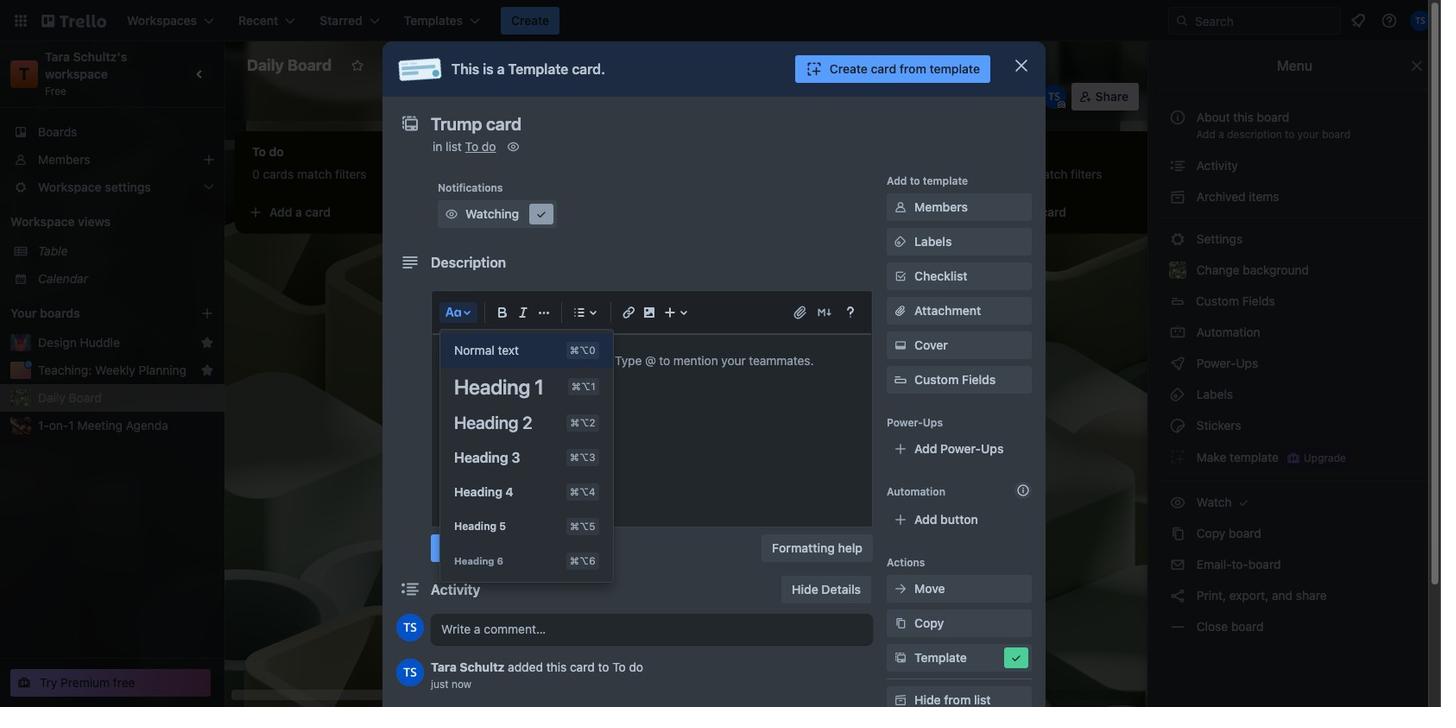 Task type: describe. For each thing, give the bounding box(es) containing it.
1 add a card from the left
[[270, 205, 331, 219]]

design huddle button
[[38, 334, 194, 352]]

print,
[[1197, 588, 1227, 603]]

star or unstar board image
[[351, 59, 365, 73]]

custom fields button for add to template
[[887, 371, 1032, 389]]

sm image for move link on the bottom of the page
[[892, 581, 910, 598]]

do inside the tara schultz added this card to to do just now
[[629, 660, 644, 675]]

5
[[500, 520, 506, 533]]

3 add a card button from the left
[[978, 199, 1171, 226]]

heading 3
[[454, 450, 520, 466]]

2 0 cards match filters from the left
[[498, 167, 612, 181]]

copy board link
[[1159, 520, 1432, 548]]

0 horizontal spatial board
[[69, 390, 102, 405]]

close dialog image
[[1012, 55, 1032, 76]]

0 horizontal spatial daily board
[[38, 390, 102, 405]]

move link
[[887, 575, 1032, 603]]

cover
[[915, 338, 948, 352]]

add inside about this board add a description to your board
[[1197, 128, 1216, 141]]

copy for copy board
[[1197, 526, 1226, 541]]

text
[[498, 343, 519, 358]]

heading 1
[[454, 375, 544, 399]]

normal text
[[454, 343, 519, 358]]

2 add a card button from the left
[[487, 199, 681, 226]]

1-on-1 meeting agenda link
[[38, 417, 214, 435]]

2 vertical spatial tara schultz (taraschultz7) image
[[397, 659, 424, 687]]

heading 2
[[454, 413, 533, 433]]

in
[[433, 139, 443, 154]]

actions
[[887, 556, 926, 569]]

make
[[1197, 450, 1227, 465]]

try premium free
[[40, 676, 135, 690]]

to inside the tara schultz added this card to to do just now
[[613, 660, 626, 675]]

2 horizontal spatial board
[[553, 58, 587, 73]]

2
[[523, 413, 533, 433]]

huddle
[[80, 335, 120, 350]]

members for the right members link
[[915, 200, 968, 214]]

change background
[[1194, 263, 1310, 277]]

custom for menu
[[1197, 294, 1240, 308]]

formatting help link
[[762, 535, 873, 562]]

email-to-board
[[1194, 557, 1282, 572]]

template inside button
[[915, 651, 968, 665]]

free
[[113, 676, 135, 690]]

0 vertical spatial watching
[[580, 89, 634, 104]]

0 horizontal spatial 1
[[69, 418, 74, 433]]

to do link
[[465, 139, 496, 154]]

menu
[[1278, 58, 1313, 73]]

make template
[[1194, 450, 1279, 465]]

workspace
[[45, 67, 108, 81]]

this
[[452, 61, 480, 77]]

⌘⌥5
[[570, 521, 596, 532]]

sm image left 'watch'
[[1170, 494, 1187, 511]]

workspace visible button
[[375, 52, 520, 79]]

Search field
[[1190, 8, 1341, 34]]

image image
[[639, 302, 660, 323]]

sm image for template button
[[892, 650, 910, 667]]

free
[[45, 85, 67, 98]]

members for leftmost members link
[[38, 152, 90, 167]]

custom fields button for menu
[[1159, 288, 1432, 315]]

fields for menu
[[1243, 294, 1276, 308]]

watch
[[1194, 495, 1236, 510]]

sm image for automation button
[[760, 83, 785, 107]]

button
[[941, 512, 979, 527]]

2 horizontal spatial power-ups
[[1194, 356, 1262, 371]]

clear
[[976, 89, 1007, 104]]

custom fields for add to template
[[915, 372, 996, 387]]

and
[[1273, 588, 1293, 603]]

workspace for workspace visible
[[406, 58, 470, 73]]

custom fields for menu
[[1197, 294, 1276, 308]]

1 horizontal spatial power-ups
[[887, 416, 943, 429]]

formatting help
[[772, 541, 863, 556]]

copy link
[[887, 610, 1032, 638]]

try
[[40, 676, 57, 690]]

this inside about this board add a description to your board
[[1234, 110, 1254, 124]]

hide details link
[[782, 576, 872, 604]]

3
[[512, 450, 520, 466]]

background
[[1243, 263, 1310, 277]]

sm image for activity link
[[1170, 157, 1187, 175]]

normal
[[454, 343, 495, 358]]

tara schultz's workspace link
[[45, 49, 130, 81]]

archived items
[[1194, 189, 1280, 204]]

1 match from the left
[[297, 167, 332, 181]]

daily inside text box
[[247, 56, 284, 74]]

your boards with 4 items element
[[10, 303, 175, 324]]

heading for heading 6
[[454, 556, 495, 567]]

checklist link
[[887, 263, 1032, 290]]

add button
[[915, 512, 979, 527]]

board up print, export, and share on the right of the page
[[1249, 557, 1282, 572]]

3 cards from the left
[[999, 167, 1030, 181]]

3 0 cards match filters from the left
[[988, 167, 1103, 181]]

2 add a card from the left
[[515, 205, 576, 219]]

close
[[1197, 619, 1229, 634]]

italic ⌘i image
[[513, 302, 534, 323]]

1 vertical spatial tara schultz (taraschultz7) image
[[397, 614, 424, 642]]

print, export, and share link
[[1159, 582, 1432, 610]]

from
[[900, 61, 927, 76]]

open information menu image
[[1381, 12, 1399, 29]]

workspace for workspace views
[[10, 214, 75, 229]]

⌘⌥3
[[570, 452, 596, 463]]

sm image inside the copy board link
[[1170, 525, 1187, 543]]

your
[[1298, 128, 1320, 141]]

1 add a card button from the left
[[242, 199, 435, 226]]

add power-ups link
[[887, 435, 1032, 463]]

tara for schultz's
[[45, 49, 70, 64]]

heading for heading 4
[[454, 485, 503, 499]]

in list to do
[[433, 139, 496, 154]]

print, export, and share
[[1194, 588, 1328, 603]]

⌘⌥4
[[570, 486, 596, 498]]

template button
[[887, 644, 1032, 672]]

heading 1 group
[[441, 333, 613, 579]]

0 vertical spatial template
[[508, 61, 569, 77]]

add board image
[[200, 307, 214, 321]]

fields for add to template
[[962, 372, 996, 387]]

teaching: weekly planning button
[[38, 362, 194, 379]]

⌘⌥2
[[571, 417, 596, 429]]

save
[[441, 541, 469, 556]]

agenda
[[126, 418, 168, 433]]

sm image for email-to-board link
[[1170, 556, 1187, 574]]

2 cards from the left
[[508, 167, 539, 181]]

cancel button
[[485, 535, 545, 562]]

attach and insert link image
[[792, 304, 810, 321]]

save button
[[431, 535, 479, 562]]

settings link
[[1159, 225, 1432, 253]]

1 vertical spatial watching button
[[438, 200, 557, 228]]

to inside about this board add a description to your board
[[1286, 128, 1295, 141]]

4
[[506, 485, 514, 499]]

2 vertical spatial automation
[[887, 486, 946, 498]]

customize views image
[[606, 57, 623, 74]]

power- up stickers
[[1197, 356, 1237, 371]]

workspace visible
[[406, 58, 510, 73]]

sm image for print, export, and share link at the bottom right
[[1170, 587, 1187, 605]]

create for create card from template
[[830, 61, 868, 76]]

create card from template
[[830, 61, 981, 76]]

email-
[[1197, 557, 1232, 572]]

power- inside button
[[683, 89, 724, 104]]

tara for schultz
[[431, 660, 457, 675]]

1 vertical spatial activity
[[431, 582, 481, 598]]

tara schultz (taraschultz7) image
[[1042, 85, 1067, 109]]

3 match from the left
[[1033, 167, 1068, 181]]

ups up add power-ups
[[923, 416, 943, 429]]

design
[[38, 335, 77, 350]]

0 horizontal spatial labels link
[[887, 228, 1032, 256]]

Main content area, start typing to enter text. text field
[[450, 351, 854, 392]]

board up description
[[1258, 110, 1290, 124]]

heading for heading 5
[[454, 520, 497, 533]]

sm image for copy link
[[892, 615, 910, 632]]

archived items link
[[1159, 183, 1432, 211]]

bold ⌘b image
[[492, 302, 513, 323]]

create button
[[501, 7, 560, 35]]

sm image for cover link
[[892, 337, 910, 354]]

open help dialog image
[[841, 302, 861, 323]]

t link
[[10, 60, 38, 88]]

power-ups link
[[1159, 350, 1432, 378]]

weekly
[[95, 363, 135, 378]]

0 vertical spatial do
[[482, 139, 496, 154]]

1 cards from the left
[[263, 167, 294, 181]]

power-ups inside button
[[683, 89, 747, 104]]

board link
[[523, 52, 597, 79]]

0 horizontal spatial to
[[465, 139, 479, 154]]

views
[[78, 214, 111, 229]]

⌘⌥6
[[570, 556, 596, 567]]

heading 4
[[454, 485, 514, 499]]

1-
[[38, 418, 49, 433]]



Task type: locate. For each thing, give the bounding box(es) containing it.
0 vertical spatial to
[[1286, 128, 1295, 141]]

heading up 'heading 4'
[[454, 450, 508, 466]]

0 vertical spatial 1
[[535, 375, 544, 399]]

workspace up table
[[10, 214, 75, 229]]

0 cards match filters
[[252, 167, 367, 181], [498, 167, 612, 181], [988, 167, 1103, 181]]

2 horizontal spatial filters
[[1071, 167, 1103, 181]]

power-
[[683, 89, 724, 104], [1197, 356, 1237, 371], [887, 416, 923, 429], [941, 441, 982, 456]]

ups left automation button
[[724, 89, 747, 104]]

sm image for checklist link
[[892, 268, 910, 285]]

move
[[915, 581, 946, 596]]

members link down boards
[[0, 146, 225, 174]]

link image
[[619, 302, 639, 323]]

template down create button
[[508, 61, 569, 77]]

0 horizontal spatial custom
[[915, 372, 959, 387]]

sm image inside activity link
[[1170, 157, 1187, 175]]

heading for heading 1
[[454, 375, 531, 399]]

sm image inside cover link
[[892, 337, 910, 354]]

stickers link
[[1159, 412, 1432, 440]]

calendar
[[38, 271, 88, 286]]

1 horizontal spatial create
[[830, 61, 868, 76]]

copy board
[[1194, 526, 1262, 541]]

power-ups down the primary element
[[683, 89, 747, 104]]

share
[[1096, 89, 1129, 104]]

match
[[297, 167, 332, 181], [543, 167, 577, 181], [1033, 167, 1068, 181]]

1 vertical spatial starred icon image
[[200, 364, 214, 378]]

1 starred icon image from the top
[[200, 336, 214, 350]]

create inside button
[[511, 13, 550, 28]]

0 horizontal spatial power-ups
[[683, 89, 747, 104]]

activity up archived at the top
[[1194, 158, 1239, 173]]

description
[[1228, 128, 1283, 141]]

on-
[[49, 418, 69, 433]]

sm image inside copy link
[[892, 615, 910, 632]]

to down the "write a comment" text field
[[613, 660, 626, 675]]

about
[[1197, 110, 1231, 124]]

0 vertical spatial starred icon image
[[200, 336, 214, 350]]

fields down change background
[[1243, 294, 1276, 308]]

sm image inside template button
[[892, 650, 910, 667]]

add
[[1197, 128, 1216, 141], [887, 175, 908, 187], [270, 205, 292, 219], [515, 205, 538, 219], [1006, 205, 1028, 219], [915, 441, 938, 456], [915, 512, 938, 527]]

heading up 'heading 3'
[[454, 413, 519, 433]]

sm image inside members link
[[892, 199, 910, 216]]

sm image left copy board on the right bottom
[[1170, 525, 1187, 543]]

1 horizontal spatial labels link
[[1159, 381, 1432, 409]]

sm image down copy link
[[1008, 650, 1025, 667]]

copy down move
[[915, 616, 945, 631]]

custom fields down change background
[[1197, 294, 1276, 308]]

just
[[431, 678, 449, 691]]

daily board link
[[38, 390, 214, 407]]

template right make
[[1230, 450, 1279, 465]]

1 horizontal spatial add a card button
[[487, 199, 681, 226]]

1 left ⌘⌥1
[[535, 375, 544, 399]]

create for create
[[511, 13, 550, 28]]

0 vertical spatial watching button
[[549, 83, 644, 111]]

do right list
[[482, 139, 496, 154]]

0 vertical spatial labels link
[[887, 228, 1032, 256]]

watching
[[580, 89, 634, 104], [466, 206, 519, 221]]

0 vertical spatial daily board
[[247, 56, 332, 74]]

1 horizontal spatial fields
[[1243, 294, 1276, 308]]

heading up heading 2
[[454, 375, 531, 399]]

create
[[511, 13, 550, 28], [830, 61, 868, 76]]

automation up add button
[[887, 486, 946, 498]]

3 filters from the left
[[1071, 167, 1103, 181]]

power-ups up add power-ups
[[887, 416, 943, 429]]

lists image
[[569, 302, 590, 323]]

sm image for stickers link
[[1170, 417, 1187, 435]]

activity down heading 6
[[431, 582, 481, 598]]

starred icon image right planning
[[200, 364, 214, 378]]

0 vertical spatial tara schultz (taraschultz7) image
[[1411, 10, 1432, 31]]

0 horizontal spatial cards
[[263, 167, 294, 181]]

1 horizontal spatial 1
[[535, 375, 544, 399]]

0 horizontal spatial members link
[[0, 146, 225, 174]]

is
[[483, 61, 494, 77]]

0 horizontal spatial filters
[[335, 167, 367, 181]]

0 horizontal spatial to
[[598, 660, 609, 675]]

sm image inside settings link
[[1170, 231, 1187, 248]]

2 starred icon image from the top
[[200, 364, 214, 378]]

add inside button
[[915, 512, 938, 527]]

do down the "write a comment" text field
[[629, 660, 644, 675]]

add power-ups
[[915, 441, 1004, 456]]

board right your
[[1323, 128, 1351, 141]]

2 match from the left
[[543, 167, 577, 181]]

4 heading from the top
[[454, 485, 503, 499]]

1 vertical spatial workspace
[[10, 214, 75, 229]]

0 horizontal spatial match
[[297, 167, 332, 181]]

1 horizontal spatial watching
[[580, 89, 634, 104]]

heading for heading 2
[[454, 413, 519, 433]]

custom down change
[[1197, 294, 1240, 308]]

heading
[[454, 375, 531, 399], [454, 413, 519, 433], [454, 450, 508, 466], [454, 485, 503, 499], [454, 520, 497, 533], [454, 556, 495, 567]]

custom down cover
[[915, 372, 959, 387]]

copy for copy
[[915, 616, 945, 631]]

workspace views
[[10, 214, 111, 229]]

3 heading from the top
[[454, 450, 508, 466]]

1 vertical spatial to
[[910, 175, 921, 187]]

2 horizontal spatial add a card button
[[978, 199, 1171, 226]]

custom fields button down change background link
[[1159, 288, 1432, 315]]

close board
[[1194, 619, 1264, 634]]

board left "customize views" icon
[[553, 58, 587, 73]]

copy
[[1197, 526, 1226, 541], [915, 616, 945, 631]]

0 vertical spatial activity
[[1194, 158, 1239, 173]]

1 vertical spatial 1
[[69, 418, 74, 433]]

ups inside button
[[724, 89, 747, 104]]

card inside button
[[871, 61, 897, 76]]

notifications
[[438, 181, 503, 194]]

sm image down template button
[[892, 692, 910, 708]]

upgrade
[[1305, 452, 1347, 465]]

1 inside group
[[535, 375, 544, 399]]

archived
[[1197, 189, 1246, 204]]

1 vertical spatial do
[[629, 660, 644, 675]]

1 horizontal spatial copy
[[1197, 526, 1226, 541]]

heading for heading 3
[[454, 450, 508, 466]]

sm image inside stickers link
[[1170, 417, 1187, 435]]

0 vertical spatial tara
[[45, 49, 70, 64]]

⌘⌥0
[[570, 345, 596, 356]]

now
[[452, 678, 472, 691]]

formatting
[[772, 541, 835, 556]]

custom for add to template
[[915, 372, 959, 387]]

sm image inside 'archived items' link
[[1170, 188, 1187, 206]]

1 vertical spatial custom
[[915, 372, 959, 387]]

0 vertical spatial copy
[[1197, 526, 1226, 541]]

workspace left is
[[406, 58, 470, 73]]

search image
[[1176, 14, 1190, 28]]

sm image
[[443, 206, 460, 223], [1170, 231, 1187, 248], [1170, 494, 1187, 511], [1236, 494, 1253, 511], [1170, 525, 1187, 543], [1170, 619, 1187, 636], [1008, 650, 1025, 667], [892, 692, 910, 708]]

ups down automation link
[[1237, 356, 1259, 371]]

daily board down teaching:
[[38, 390, 102, 405]]

template inside button
[[930, 61, 981, 76]]

text styles image
[[443, 302, 464, 323]]

boards link
[[0, 118, 225, 146]]

clear all
[[976, 89, 1023, 104]]

0 horizontal spatial members
[[38, 152, 90, 167]]

starred icon image for design huddle
[[200, 336, 214, 350]]

2 filters from the left
[[581, 167, 612, 181]]

primary element
[[0, 0, 1442, 41]]

power-ups
[[683, 89, 747, 104], [1194, 356, 1262, 371], [887, 416, 943, 429]]

to down filters
[[910, 175, 921, 187]]

sm image for the right members link
[[892, 199, 910, 216]]

1 horizontal spatial match
[[543, 167, 577, 181]]

premium
[[61, 676, 110, 690]]

members down boards
[[38, 152, 90, 167]]

card inside the tara schultz added this card to to do just now
[[570, 660, 595, 675]]

starred icon image down 'add board' icon
[[200, 336, 214, 350]]

0 vertical spatial template
[[930, 61, 981, 76]]

1 horizontal spatial custom fields button
[[1159, 288, 1432, 315]]

1 vertical spatial labels link
[[1159, 381, 1432, 409]]

1 vertical spatial create
[[830, 61, 868, 76]]

to inside the tara schultz added this card to to do just now
[[598, 660, 609, 675]]

5 heading from the top
[[454, 520, 497, 533]]

labels up stickers
[[1194, 387, 1234, 402]]

just now link
[[431, 678, 472, 691]]

1 vertical spatial tara
[[431, 660, 457, 675]]

all
[[1010, 89, 1023, 104]]

automation down create card from template button
[[785, 89, 850, 104]]

0 horizontal spatial copy
[[915, 616, 945, 631]]

1 horizontal spatial add a card
[[515, 205, 576, 219]]

starred icon image for teaching: weekly planning
[[200, 364, 214, 378]]

this up description
[[1234, 110, 1254, 124]]

close board link
[[1159, 613, 1432, 641]]

daily board left star or unstar board icon
[[247, 56, 332, 74]]

members link down add to template
[[887, 194, 1032, 221]]

board left star or unstar board icon
[[288, 56, 332, 74]]

2 horizontal spatial to
[[1286, 128, 1295, 141]]

a
[[497, 61, 505, 77], [1219, 128, 1225, 141], [296, 205, 302, 219], [541, 205, 548, 219], [1032, 205, 1038, 219]]

members link
[[0, 146, 225, 174], [887, 194, 1032, 221]]

1 filters from the left
[[335, 167, 367, 181]]

3 add a card from the left
[[1006, 205, 1067, 219]]

0 horizontal spatial watching
[[466, 206, 519, 221]]

1 vertical spatial watching
[[466, 206, 519, 221]]

labels down create from template… icon
[[915, 234, 952, 249]]

template down copy link
[[915, 651, 968, 665]]

0 vertical spatial power-ups
[[683, 89, 747, 104]]

1 vertical spatial labels
[[1194, 387, 1234, 402]]

heading left 4
[[454, 485, 503, 499]]

this inside the tara schultz added this card to to do just now
[[547, 660, 567, 675]]

1 vertical spatial members
[[915, 200, 968, 214]]

Board name text field
[[238, 52, 341, 79]]

heading left 6
[[454, 556, 495, 567]]

planning
[[139, 363, 187, 378]]

daily board inside text box
[[247, 56, 332, 74]]

power-ups button
[[649, 83, 757, 111]]

try premium free button
[[10, 670, 211, 697]]

1 right 1-
[[69, 418, 74, 433]]

create from template… image
[[933, 206, 947, 219]]

template
[[508, 61, 569, 77], [915, 651, 968, 665]]

1 horizontal spatial activity
[[1194, 158, 1239, 173]]

1 vertical spatial members link
[[887, 194, 1032, 221]]

1 horizontal spatial cards
[[508, 167, 539, 181]]

labels link up stickers link
[[1159, 381, 1432, 409]]

tara schultz added this card to to do just now
[[431, 660, 644, 691]]

labels link
[[887, 228, 1032, 256], [1159, 381, 1432, 409]]

0 vertical spatial labels
[[915, 234, 952, 249]]

1 horizontal spatial filters
[[581, 167, 612, 181]]

items
[[1250, 189, 1280, 204]]

watching down notifications
[[466, 206, 519, 221]]

0 horizontal spatial workspace
[[10, 214, 75, 229]]

t
[[19, 64, 30, 84]]

create up this is a template card.
[[511, 13, 550, 28]]

1 horizontal spatial do
[[629, 660, 644, 675]]

0 horizontal spatial add a card button
[[242, 199, 435, 226]]

sm image left settings
[[1170, 231, 1187, 248]]

sm image down notifications
[[443, 206, 460, 223]]

create card from template button
[[796, 55, 991, 83]]

attachment button
[[887, 297, 1032, 325]]

0 horizontal spatial custom fields button
[[887, 371, 1032, 389]]

2 horizontal spatial automation
[[1194, 325, 1261, 340]]

to down the "write a comment" text field
[[598, 660, 609, 675]]

create inside button
[[830, 61, 868, 76]]

tara up the workspace
[[45, 49, 70, 64]]

sm image left close
[[1170, 619, 1187, 636]]

design huddle
[[38, 335, 120, 350]]

0 vertical spatial custom fields button
[[1159, 288, 1432, 315]]

0 vertical spatial workspace
[[406, 58, 470, 73]]

2 horizontal spatial add a card
[[1006, 205, 1067, 219]]

sm image inside close board 'link'
[[1170, 619, 1187, 636]]

2 heading from the top
[[454, 413, 519, 433]]

1 horizontal spatial 0 cards match filters
[[498, 167, 612, 181]]

0 horizontal spatial custom fields
[[915, 372, 996, 387]]

sm image
[[760, 83, 785, 107], [505, 138, 522, 156], [1170, 157, 1187, 175], [1170, 188, 1187, 206], [892, 199, 910, 216], [533, 206, 550, 223], [892, 233, 910, 251], [892, 268, 910, 285], [1170, 324, 1187, 341], [892, 337, 910, 354], [1170, 355, 1187, 372], [1170, 386, 1187, 403], [1170, 417, 1187, 435], [1170, 448, 1187, 466], [1170, 556, 1187, 574], [892, 581, 910, 598], [1170, 587, 1187, 605], [892, 615, 910, 632], [892, 650, 910, 667]]

1 horizontal spatial to
[[910, 175, 921, 187]]

view markdown image
[[816, 304, 834, 321]]

watch link
[[1159, 489, 1432, 517]]

automation inside button
[[785, 89, 850, 104]]

1 horizontal spatial workspace
[[406, 58, 470, 73]]

tara inside tara schultz's workspace free
[[45, 49, 70, 64]]

sm image inside automation link
[[1170, 324, 1187, 341]]

help
[[838, 541, 863, 556]]

sm image for power-ups link
[[1170, 355, 1187, 372]]

sm image inside checklist link
[[892, 268, 910, 285]]

automation down change
[[1194, 325, 1261, 340]]

1 heading from the top
[[454, 375, 531, 399]]

upgrade button
[[1284, 448, 1350, 469]]

heading 5
[[454, 520, 506, 533]]

editor toolbar toolbar
[[440, 299, 865, 582]]

1 horizontal spatial members link
[[887, 194, 1032, 221]]

tara up just
[[431, 660, 457, 675]]

sm image inside print, export, and share link
[[1170, 587, 1187, 605]]

details
[[822, 582, 861, 597]]

sm image inside template button
[[1008, 650, 1025, 667]]

0 horizontal spatial daily
[[38, 390, 65, 405]]

0 horizontal spatial tara
[[45, 49, 70, 64]]

automation link
[[1159, 319, 1432, 346]]

template
[[930, 61, 981, 76], [923, 175, 969, 187], [1230, 450, 1279, 465]]

1 vertical spatial power-ups
[[1194, 356, 1262, 371]]

custom fields down cover link
[[915, 372, 996, 387]]

0 horizontal spatial template
[[508, 61, 569, 77]]

heading left 5
[[454, 520, 497, 533]]

2 horizontal spatial match
[[1033, 167, 1068, 181]]

to left your
[[1286, 128, 1295, 141]]

power-ups up stickers
[[1194, 356, 1262, 371]]

sm image for 'archived items' link
[[1170, 188, 1187, 206]]

create up automation button
[[830, 61, 868, 76]]

0 vertical spatial daily
[[247, 56, 284, 74]]

tara inside the tara schultz added this card to to do just now
[[431, 660, 457, 675]]

power- up button on the bottom
[[941, 441, 982, 456]]

fields down cover link
[[962, 372, 996, 387]]

0 notifications image
[[1349, 10, 1369, 31]]

1 horizontal spatial members
[[915, 200, 968, 214]]

2 vertical spatial to
[[598, 660, 609, 675]]

card.
[[572, 61, 606, 77]]

to right list
[[465, 139, 479, 154]]

heading 6
[[454, 556, 504, 567]]

1 vertical spatial to
[[613, 660, 626, 675]]

copy inside copy link
[[915, 616, 945, 631]]

0 horizontal spatial add a card
[[270, 205, 331, 219]]

hide details
[[792, 582, 861, 597]]

6 heading from the top
[[454, 556, 495, 567]]

labels link up checklist link
[[887, 228, 1032, 256]]

this right added
[[547, 660, 567, 675]]

starred icon image
[[200, 336, 214, 350], [200, 364, 214, 378]]

sm image for automation link
[[1170, 324, 1187, 341]]

custom fields button down cover link
[[887, 371, 1032, 389]]

sm image inside email-to-board link
[[1170, 556, 1187, 574]]

1 vertical spatial daily board
[[38, 390, 102, 405]]

0 vertical spatial automation
[[785, 89, 850, 104]]

watching button down card.
[[549, 83, 644, 111]]

0 vertical spatial create
[[511, 13, 550, 28]]

sm image inside automation button
[[760, 83, 785, 107]]

1 horizontal spatial custom fields
[[1197, 294, 1276, 308]]

board inside 'link'
[[1232, 619, 1264, 634]]

copy up email-
[[1197, 526, 1226, 541]]

⌘⌥1
[[572, 381, 596, 392]]

members down add to template
[[915, 200, 968, 214]]

your boards
[[10, 306, 80, 321]]

sm image up copy board on the right bottom
[[1236, 494, 1253, 511]]

checklist
[[915, 269, 968, 283]]

1 0 cards match filters from the left
[[252, 167, 367, 181]]

2 horizontal spatial 0 cards match filters
[[988, 167, 1103, 181]]

table link
[[38, 243, 214, 260]]

0 vertical spatial custom fields
[[1197, 294, 1276, 308]]

sm image inside move link
[[892, 581, 910, 598]]

filters
[[335, 167, 367, 181], [581, 167, 612, 181], [1071, 167, 1103, 181]]

watching button down notifications
[[438, 200, 557, 228]]

0
[[951, 89, 959, 104], [252, 167, 260, 181], [498, 167, 505, 181], [988, 167, 996, 181]]

0 vertical spatial members
[[38, 152, 90, 167]]

tara schultz (taraschultz7) image
[[1411, 10, 1432, 31], [397, 614, 424, 642], [397, 659, 424, 687]]

about this board add a description to your board
[[1197, 110, 1351, 141]]

board up to-
[[1229, 526, 1262, 541]]

a inside about this board add a description to your board
[[1219, 128, 1225, 141]]

0 horizontal spatial fields
[[962, 372, 996, 387]]

2 vertical spatial template
[[1230, 450, 1279, 465]]

1 vertical spatial daily
[[38, 390, 65, 405]]

ups up add button button
[[982, 441, 1004, 456]]

power- up add power-ups
[[887, 416, 923, 429]]

watching down "customize views" icon
[[580, 89, 634, 104]]

1
[[535, 375, 544, 399], [69, 418, 74, 433]]

Write a comment text field
[[431, 614, 873, 645]]

cancel
[[495, 541, 534, 556]]

this is a template card.
[[452, 61, 606, 77]]

cards
[[263, 167, 294, 181], [508, 167, 539, 181], [999, 167, 1030, 181]]

1 vertical spatial copy
[[915, 616, 945, 631]]

sm image inside power-ups link
[[1170, 355, 1187, 372]]

template up create from template… icon
[[923, 175, 969, 187]]

0 horizontal spatial automation
[[785, 89, 850, 104]]

1 horizontal spatial labels
[[1194, 387, 1234, 402]]

your
[[10, 306, 37, 321]]

add a card
[[270, 205, 331, 219], [515, 205, 576, 219], [1006, 205, 1067, 219]]

create from template… image
[[442, 206, 456, 219]]

board up meeting
[[69, 390, 102, 405]]

more formatting image
[[534, 302, 555, 323]]

template right from
[[930, 61, 981, 76]]

board inside text box
[[288, 56, 332, 74]]

1 horizontal spatial automation
[[887, 486, 946, 498]]

schultz's
[[73, 49, 127, 64]]

power- down the primary element
[[683, 89, 724, 104]]

visible
[[473, 58, 510, 73]]

0 horizontal spatial labels
[[915, 234, 952, 249]]

None text field
[[422, 109, 993, 140]]

1 vertical spatial template
[[923, 175, 969, 187]]

board down export,
[[1232, 619, 1264, 634]]

workspace inside button
[[406, 58, 470, 73]]



Task type: vqa. For each thing, say whether or not it's contained in the screenshot.
add
yes



